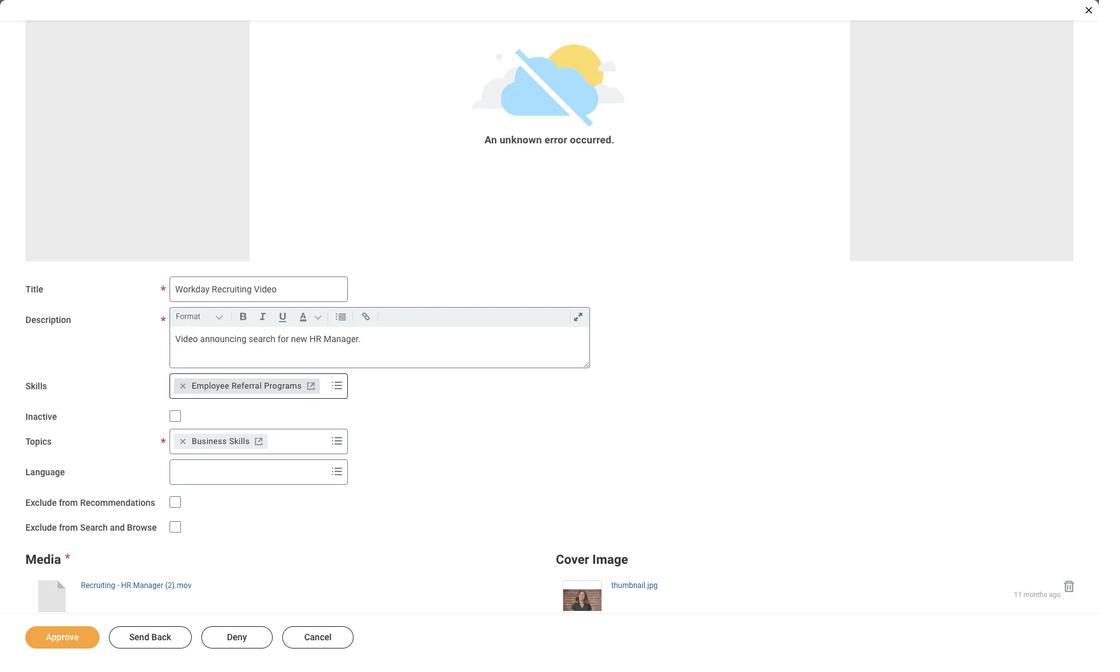 Task type: describe. For each thing, give the bounding box(es) containing it.
search
[[249, 334, 275, 344]]

11
[[1014, 591, 1022, 599]]

bulleted list image
[[333, 309, 350, 324]]

format
[[176, 312, 200, 321]]

title
[[25, 284, 43, 294]]

Language field
[[170, 461, 327, 484]]

action bar region
[[0, 614, 1100, 660]]

search
[[80, 522, 108, 533]]

back
[[152, 632, 171, 643]]

business skills, press delete to clear value, ctrl + enter opens in new window. option
[[174, 434, 268, 449]]

prompts image for skills
[[330, 378, 345, 393]]

employee referral programs
[[192, 381, 302, 391]]

cover image
[[556, 552, 628, 567]]

thumbnail.jpg
[[612, 581, 658, 590]]

business skills
[[192, 436, 250, 446]]

programs
[[264, 381, 302, 391]]

for
[[278, 334, 289, 344]]

exclude for exclude from recommendations
[[25, 498, 57, 508]]

exclude from search and browse
[[25, 522, 157, 533]]

recruiting - hr manager (2).mov
[[81, 581, 192, 590]]

ext link image for skills
[[304, 380, 317, 393]]

close review manage lesson image
[[1084, 5, 1094, 15]]

description
[[25, 315, 71, 325]]

an unknown error occurred.
[[485, 134, 615, 146]]

language
[[25, 467, 65, 477]]

-
[[117, 581, 119, 590]]

format group
[[173, 308, 592, 327]]

image
[[593, 552, 628, 567]]

cover
[[556, 552, 590, 567]]

inactive
[[25, 412, 57, 422]]

and
[[110, 522, 125, 533]]

approve button
[[25, 627, 99, 649]]

dialog containing media
[[0, 0, 1100, 660]]

Description text field
[[170, 327, 590, 368]]

referral
[[232, 381, 262, 391]]

view image preview image
[[563, 581, 602, 620]]

browse
[[127, 522, 157, 533]]

cancel
[[304, 632, 332, 643]]

format button
[[173, 310, 229, 324]]

hr inside media region
[[121, 581, 131, 590]]

video
[[175, 334, 198, 344]]

send
[[129, 632, 149, 643]]

thumbnail.jpg link
[[612, 578, 658, 591]]

bold image
[[235, 309, 252, 324]]



Task type: vqa. For each thing, say whether or not it's contained in the screenshot.
customer for Customer Service - North America & LATAM
no



Task type: locate. For each thing, give the bounding box(es) containing it.
business
[[192, 436, 227, 446]]

1 vertical spatial hr
[[121, 581, 131, 590]]

months
[[1024, 591, 1048, 599]]

exclude from recommendations
[[25, 498, 155, 508]]

1 x small image from the top
[[177, 380, 189, 393]]

recruiting
[[81, 581, 115, 590]]

0 vertical spatial skills
[[25, 381, 47, 391]]

ext link image for topics
[[252, 435, 265, 448]]

send back
[[129, 632, 171, 643]]

(2).mov
[[165, 581, 192, 590]]

1 vertical spatial prompts image
[[330, 433, 345, 449]]

exclude up media
[[25, 522, 57, 533]]

x small image
[[177, 380, 189, 393], [177, 435, 189, 448]]

new
[[291, 334, 307, 344]]

skills up inactive
[[25, 381, 47, 391]]

thumbnail.jpg 11 months ago
[[612, 581, 1061, 599]]

prompts image for language
[[330, 464, 345, 479]]

prompts image for topics
[[330, 433, 345, 449]]

employee
[[192, 381, 229, 391]]

an
[[485, 134, 497, 146]]

hr inside text box
[[310, 334, 322, 344]]

hr right new
[[310, 334, 322, 344]]

x small image inside 'employee referral programs, press delete to clear value, ctrl + enter opens in new window.' option
[[177, 380, 189, 393]]

2 vertical spatial prompts image
[[330, 464, 345, 479]]

skills inside option
[[229, 436, 250, 446]]

0 horizontal spatial hr
[[121, 581, 131, 590]]

maximize image
[[570, 309, 587, 324]]

dialog
[[0, 0, 1100, 660]]

0 vertical spatial hr
[[310, 334, 322, 344]]

exclude for exclude from search and browse
[[25, 522, 57, 533]]

0 vertical spatial ext link image
[[304, 380, 317, 393]]

occurred.
[[570, 134, 615, 146]]

x small image for skills
[[177, 380, 189, 393]]

x small image inside business skills, press delete to clear value, ctrl + enter opens in new window. option
[[177, 435, 189, 448]]

from
[[59, 498, 78, 508], [59, 522, 78, 533]]

1 horizontal spatial skills
[[229, 436, 250, 446]]

employee referral programs, press delete to clear value, ctrl + enter opens in new window. option
[[174, 379, 320, 394]]

hr right -
[[121, 581, 131, 590]]

Title text field
[[170, 277, 348, 302]]

deny
[[227, 632, 247, 643]]

employee referral programs element
[[192, 381, 302, 392]]

italic image
[[254, 309, 272, 324]]

hr
[[310, 334, 322, 344], [121, 581, 131, 590]]

exclude
[[25, 498, 57, 508], [25, 522, 57, 533]]

x small image left the business
[[177, 435, 189, 448]]

1 vertical spatial exclude
[[25, 522, 57, 533]]

topics
[[25, 436, 52, 447]]

video announcing search for new hr manager.
[[175, 334, 361, 344]]

deny button
[[201, 627, 273, 649]]

cover image region
[[556, 550, 1078, 627]]

0 horizontal spatial skills
[[25, 381, 47, 391]]

skills
[[25, 381, 47, 391], [229, 436, 250, 446]]

recruiting - hr manager (2).mov link
[[81, 578, 192, 591]]

1 horizontal spatial hr
[[310, 334, 322, 344]]

from left search
[[59, 522, 78, 533]]

ext link image inside business skills, press delete to clear value, ctrl + enter opens in new window. option
[[252, 435, 265, 448]]

1 vertical spatial x small image
[[177, 435, 189, 448]]

link image
[[358, 309, 375, 324]]

underline image
[[274, 309, 292, 324]]

from for search
[[59, 522, 78, 533]]

approve
[[46, 632, 79, 643]]

x small image for topics
[[177, 435, 189, 448]]

2 from from the top
[[59, 522, 78, 533]]

media
[[25, 552, 61, 567]]

prompts image
[[330, 378, 345, 393], [330, 433, 345, 449], [330, 464, 345, 479]]

ext link image up language field
[[252, 435, 265, 448]]

exclude down language
[[25, 498, 57, 508]]

manager.
[[324, 334, 361, 344]]

from up exclude from search and browse
[[59, 498, 78, 508]]

0 horizontal spatial ext link image
[[252, 435, 265, 448]]

2 exclude from the top
[[25, 522, 57, 533]]

0 vertical spatial from
[[59, 498, 78, 508]]

0 vertical spatial x small image
[[177, 380, 189, 393]]

cancel button
[[282, 627, 354, 649]]

1 vertical spatial from
[[59, 522, 78, 533]]

ago
[[1050, 591, 1061, 599]]

1 horizontal spatial ext link image
[[304, 380, 317, 393]]

skills right the business
[[229, 436, 250, 446]]

2 x small image from the top
[[177, 435, 189, 448]]

recommendations
[[80, 498, 155, 508]]

delete image
[[1063, 580, 1077, 594]]

2 prompts image from the top
[[330, 433, 345, 449]]

1 vertical spatial skills
[[229, 436, 250, 446]]

1 from from the top
[[59, 498, 78, 508]]

media region
[[25, 550, 543, 620]]

1 prompts image from the top
[[330, 378, 345, 393]]

business skills element
[[192, 436, 250, 447]]

error
[[545, 134, 568, 146]]

unknown
[[500, 134, 542, 146]]

ext link image inside 'employee referral programs, press delete to clear value, ctrl + enter opens in new window.' option
[[304, 380, 317, 393]]

send back button
[[109, 627, 192, 649]]

ext link image right programs
[[304, 380, 317, 393]]

0 vertical spatial prompts image
[[330, 378, 345, 393]]

3 prompts image from the top
[[330, 464, 345, 479]]

from for recommendations
[[59, 498, 78, 508]]

ext link image
[[304, 380, 317, 393], [252, 435, 265, 448]]

0 vertical spatial exclude
[[25, 498, 57, 508]]

1 vertical spatial ext link image
[[252, 435, 265, 448]]

announcing
[[200, 334, 247, 344]]

manager
[[133, 581, 163, 590]]

1 exclude from the top
[[25, 498, 57, 508]]

x small image left employee
[[177, 380, 189, 393]]



